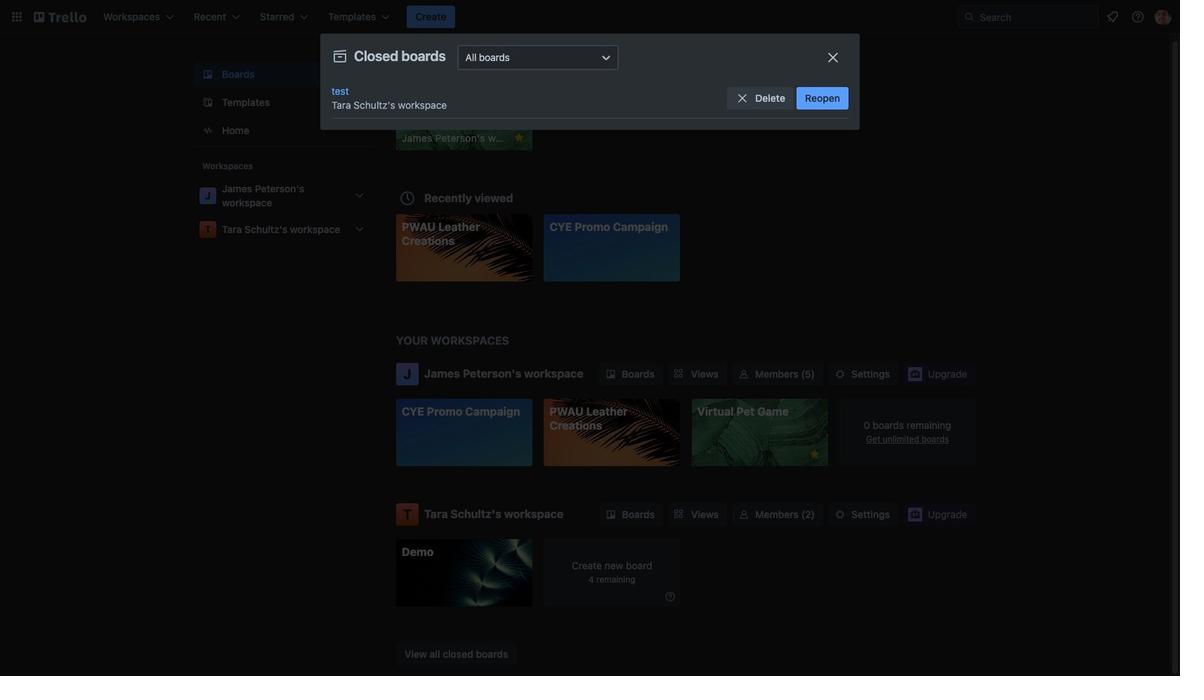 Task type: describe. For each thing, give the bounding box(es) containing it.
home image
[[200, 122, 216, 139]]

search image
[[964, 11, 975, 22]]

Search field
[[959, 6, 1099, 28]]

board image
[[200, 66, 216, 83]]

template board image
[[200, 94, 216, 111]]



Task type: locate. For each thing, give the bounding box(es) containing it.
sm image
[[737, 508, 751, 522]]

0 notifications image
[[1105, 8, 1122, 25]]

primary element
[[0, 0, 1181, 34]]

sm image
[[604, 368, 618, 382], [737, 368, 751, 382], [834, 368, 848, 382], [604, 508, 618, 522], [834, 508, 848, 522], [664, 590, 678, 604]]

james peterson (jamespeterson93) image
[[1155, 8, 1172, 25]]

open information menu image
[[1131, 10, 1146, 24]]



Task type: vqa. For each thing, say whether or not it's contained in the screenshot.
Primary element
yes



